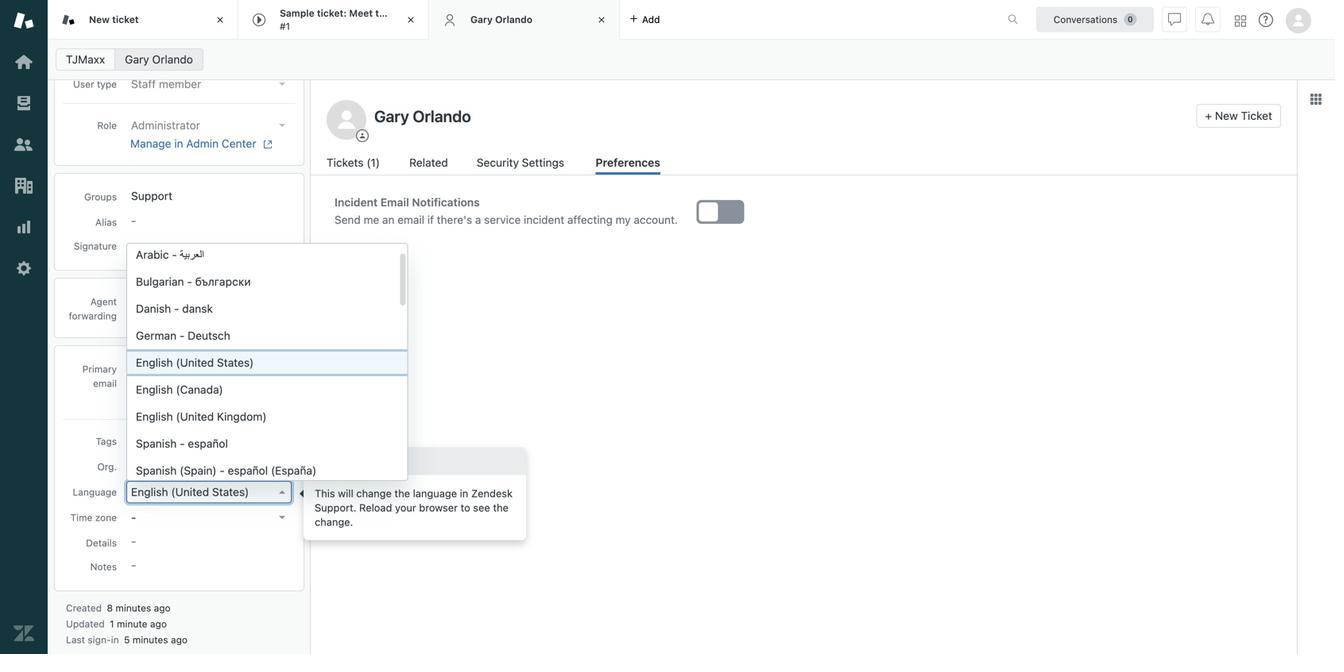 Task type: locate. For each thing, give the bounding box(es) containing it.
1 vertical spatial states)
[[212, 486, 249, 499]]

arrow down image inside the tjmaxx button
[[279, 466, 285, 469]]

1 vertical spatial spanish
[[136, 465, 177, 478]]

2 vertical spatial add
[[140, 395, 160, 408]]

1 horizontal spatial gary
[[470, 14, 493, 25]]

1 horizontal spatial in
[[174, 137, 183, 150]]

spanish down + add contact
[[136, 437, 177, 451]]

4 arrow down image from the top
[[279, 517, 285, 520]]

0 vertical spatial +
[[1205, 109, 1212, 122]]

bulgarian - български
[[136, 275, 251, 288]]

spanish - español
[[136, 437, 228, 451]]

tjmaxx link
[[56, 48, 115, 71]]

0 vertical spatial states)
[[217, 356, 254, 370]]

orlando
[[495, 14, 532, 25], [152, 53, 193, 66]]

gary up staff
[[125, 53, 149, 66]]

0 vertical spatial language
[[315, 455, 368, 468]]

arrow down image inside administrator button
[[279, 124, 285, 127]]

0 vertical spatial spanish
[[136, 437, 177, 451]]

conversations button
[[1036, 7, 1154, 32]]

arrow down image
[[279, 124, 285, 127], [279, 466, 285, 469], [279, 491, 285, 494], [279, 517, 285, 520]]

zendesk image
[[14, 624, 34, 644]]

ago right the minute
[[150, 619, 167, 630]]

english inside 'link'
[[136, 410, 173, 424]]

0 horizontal spatial tjmaxx
[[66, 53, 105, 66]]

email down primary
[[93, 378, 117, 389]]

1 horizontal spatial new
[[1215, 109, 1238, 122]]

+ left 'contact'
[[130, 395, 137, 408]]

(united for english (united states) link
[[176, 356, 214, 370]]

states) down spanish (spain) - español (españa)
[[212, 486, 249, 499]]

the up your
[[395, 488, 410, 500]]

0 horizontal spatial orlando
[[152, 53, 193, 66]]

1 horizontal spatial the
[[395, 488, 410, 500]]

gary right close image
[[470, 14, 493, 25]]

tab
[[238, 0, 429, 40]]

german - deutsch
[[136, 329, 230, 343]]

support.
[[315, 502, 356, 514]]

tjmaxx button
[[126, 456, 292, 478]]

user
[[73, 79, 94, 90]]

zone
[[95, 513, 117, 524]]

language up will
[[315, 455, 368, 468]]

add up "secondary" element
[[642, 14, 660, 25]]

new inside tab
[[89, 14, 110, 25]]

ago right 8
[[154, 603, 171, 614]]

2 horizontal spatial in
[[460, 488, 468, 500]]

english (united states) up (canada)
[[136, 356, 254, 370]]

2 vertical spatial in
[[111, 635, 119, 646]]

tjmaxx down spanish - español
[[131, 461, 170, 474]]

in inside this will change the language in zendesk support. reload your browser to see the change.
[[460, 488, 468, 500]]

1 vertical spatial english (united states)
[[131, 486, 249, 499]]

+ new ticket
[[1205, 109, 1272, 122]]

0 horizontal spatial new
[[89, 14, 110, 25]]

if
[[427, 213, 434, 226]]

add down bulgarian
[[140, 294, 160, 308]]

arrow down image for english (united states)
[[279, 491, 285, 494]]

in up to
[[460, 488, 468, 500]]

agent
[[90, 296, 117, 308]]

the right meet at top left
[[375, 8, 391, 19]]

language up time zone
[[73, 487, 117, 498]]

in left 5
[[111, 635, 119, 646]]

minutes right 5
[[133, 635, 168, 646]]

service
[[484, 213, 521, 226]]

the for language
[[395, 488, 410, 500]]

- up number
[[187, 275, 192, 288]]

- for dansk
[[174, 302, 179, 315]]

- left dansk
[[174, 302, 179, 315]]

2 spanish from the top
[[136, 465, 177, 478]]

email
[[380, 196, 409, 209]]

0 horizontal spatial gary
[[125, 53, 149, 66]]

new ticket tab
[[48, 0, 238, 40]]

0 vertical spatial the
[[375, 8, 391, 19]]

(united inside button
[[171, 486, 209, 499]]

gary inside "secondary" element
[[125, 53, 149, 66]]

1 horizontal spatial tjmaxx
[[131, 461, 170, 474]]

manage in admin center
[[130, 137, 256, 150]]

close image left add dropdown button
[[594, 12, 610, 28]]

1 horizontal spatial language
[[315, 455, 368, 468]]

minutes up the minute
[[116, 603, 151, 614]]

0 horizontal spatial language
[[73, 487, 117, 498]]

0 horizontal spatial the
[[375, 8, 391, 19]]

admin
[[186, 137, 219, 150]]

orlando inside "secondary" element
[[152, 53, 193, 66]]

danish
[[136, 302, 171, 315]]

english left (canada)
[[136, 383, 173, 397]]

1 vertical spatial language
[[73, 487, 117, 498]]

notifications
[[412, 196, 480, 209]]

add left 'contact'
[[140, 395, 160, 408]]

español up the tjmaxx button
[[188, 437, 228, 451]]

1 vertical spatial email
[[93, 378, 117, 389]]

send
[[335, 213, 361, 226]]

1 horizontal spatial gary orlando
[[470, 14, 532, 25]]

+ left ticket
[[1205, 109, 1212, 122]]

new up tjmaxx link
[[89, 14, 110, 25]]

1 horizontal spatial email
[[397, 213, 424, 226]]

groups
[[84, 192, 117, 203]]

danish - dansk link
[[130, 297, 399, 321]]

- right german
[[180, 329, 185, 343]]

0 horizontal spatial gary orlando
[[125, 53, 193, 66]]

the for ticket
[[375, 8, 391, 19]]

ticket inside tab
[[112, 14, 139, 25]]

in inside created 8 minutes ago updated 1 minute ago last sign-in 5 minutes ago
[[111, 635, 119, 646]]

2 arrow down image from the top
[[279, 466, 285, 469]]

ticket inside sample ticket: meet the ticket #1
[[393, 8, 420, 19]]

1 vertical spatial add
[[140, 294, 160, 308]]

incident
[[524, 213, 564, 226]]

the
[[375, 8, 391, 19], [395, 488, 410, 500], [493, 502, 509, 514]]

1 spanish from the top
[[136, 437, 177, 451]]

close image inside gary orlando tab
[[594, 12, 610, 28]]

updated
[[66, 619, 105, 630]]

1 close image from the left
[[212, 12, 228, 28]]

the inside sample ticket: meet the ticket #1
[[375, 8, 391, 19]]

close image left #1
[[212, 12, 228, 28]]

add for add number
[[140, 294, 160, 308]]

(united down 'contact'
[[176, 410, 214, 424]]

button displays agent's chat status as invisible. image
[[1168, 13, 1181, 26]]

0 vertical spatial add
[[642, 14, 660, 25]]

apps image
[[1310, 93, 1322, 106]]

arrow down image inside - button
[[279, 517, 285, 520]]

1 horizontal spatial close image
[[594, 12, 610, 28]]

states)
[[217, 356, 254, 370], [212, 486, 249, 499]]

forwarding
[[69, 311, 117, 322]]

english down german
[[136, 356, 173, 370]]

tab containing sample ticket: meet the ticket
[[238, 0, 429, 40]]

- inside button
[[131, 511, 136, 524]]

close image
[[403, 12, 419, 28]]

2 close image from the left
[[594, 12, 610, 28]]

add inside dropdown button
[[642, 14, 660, 25]]

ticket right meet at top left
[[393, 8, 420, 19]]

security settings link
[[477, 154, 569, 175]]

0 vertical spatial (united
[[176, 356, 214, 370]]

new left ticket
[[1215, 109, 1238, 122]]

(españa)
[[271, 465, 316, 478]]

menu containing arabic - العربية
[[127, 208, 407, 655]]

2 vertical spatial +
[[130, 395, 137, 408]]

1 arrow down image from the top
[[279, 124, 285, 127]]

+ right agent
[[130, 294, 137, 308]]

role
[[97, 120, 117, 131]]

tickets (1) link
[[327, 154, 383, 175]]

english (united states)
[[136, 356, 254, 370], [131, 486, 249, 499]]

0 horizontal spatial in
[[111, 635, 119, 646]]

1 vertical spatial orlando
[[152, 53, 193, 66]]

arrow down image
[[279, 83, 285, 86]]

change.
[[315, 517, 353, 528]]

english down spanish - español
[[131, 486, 168, 499]]

arrow down image inside english (united states) button
[[279, 491, 285, 494]]

български
[[195, 275, 251, 288]]

the down zendesk
[[493, 502, 509, 514]]

contact
[[163, 395, 202, 408]]

to
[[461, 502, 470, 514]]

0 vertical spatial orlando
[[495, 14, 532, 25]]

tickets (1)
[[327, 156, 380, 169]]

org.
[[97, 462, 117, 473]]

0 horizontal spatial ticket
[[112, 14, 139, 25]]

organizations image
[[14, 176, 34, 196]]

tjmaxx
[[66, 53, 105, 66], [131, 461, 170, 474]]

- for deutsch
[[180, 329, 185, 343]]

in down administrator
[[174, 137, 183, 150]]

reporting image
[[14, 217, 34, 238]]

menu
[[127, 208, 407, 655]]

german - deutsch link
[[130, 324, 399, 348]]

in
[[174, 137, 183, 150], [460, 488, 468, 500], [111, 635, 119, 646]]

get help image
[[1259, 13, 1273, 27]]

- up (spain)
[[180, 437, 185, 451]]

0 vertical spatial tjmaxx
[[66, 53, 105, 66]]

-
[[172, 248, 177, 261], [187, 275, 192, 288], [174, 302, 179, 315], [180, 329, 185, 343], [180, 437, 185, 451], [220, 465, 225, 478], [131, 511, 136, 524]]

spanish
[[136, 437, 177, 451], [136, 465, 177, 478]]

(united down (spain)
[[171, 486, 209, 499]]

+ for + add number
[[130, 294, 137, 308]]

3 arrow down image from the top
[[279, 491, 285, 494]]

add button
[[620, 0, 670, 39]]

1 vertical spatial gary orlando
[[125, 53, 193, 66]]

+ add contact
[[130, 395, 202, 408]]

ticket:
[[317, 8, 347, 19]]

0 vertical spatial email
[[397, 213, 424, 226]]

1 vertical spatial tjmaxx
[[131, 461, 170, 474]]

2 horizontal spatial the
[[493, 502, 509, 514]]

english for english (united states) link
[[136, 356, 173, 370]]

arrow down image for tjmaxx
[[279, 466, 285, 469]]

+ inside button
[[1205, 109, 1212, 122]]

0 horizontal spatial close image
[[212, 12, 228, 28]]

spanish down spanish - español
[[136, 465, 177, 478]]

None text field
[[370, 104, 1190, 128]]

new
[[89, 14, 110, 25], [1215, 109, 1238, 122]]

close image inside new ticket tab
[[212, 12, 228, 28]]

ticket
[[393, 8, 420, 19], [112, 14, 139, 25]]

2 vertical spatial (united
[[171, 486, 209, 499]]

- left العربية on the left of the page
[[172, 248, 177, 261]]

gary orlando
[[470, 14, 532, 25], [125, 53, 193, 66]]

center
[[222, 137, 256, 150]]

email
[[397, 213, 424, 226], [93, 378, 117, 389]]

español down spanish - español link
[[228, 465, 268, 478]]

1 vertical spatial +
[[130, 294, 137, 308]]

english (united states) down (spain)
[[131, 486, 249, 499]]

ticket up gary orlando link
[[112, 14, 139, 25]]

english down + add contact
[[136, 410, 173, 424]]

(united inside 'link'
[[176, 410, 214, 424]]

+ add number
[[130, 294, 202, 308]]

0 vertical spatial gary
[[470, 14, 493, 25]]

english (united kingdom)
[[136, 410, 267, 424]]

time
[[70, 513, 92, 524]]

1 vertical spatial new
[[1215, 109, 1238, 122]]

0 vertical spatial in
[[174, 137, 183, 150]]

- right zone
[[131, 511, 136, 524]]

+ for + new ticket
[[1205, 109, 1212, 122]]

this
[[315, 488, 335, 500]]

1 horizontal spatial orlando
[[495, 14, 532, 25]]

incident
[[335, 196, 378, 209]]

close image
[[212, 12, 228, 28], [594, 12, 610, 28]]

related link
[[409, 154, 450, 175]]

1 horizontal spatial ticket
[[393, 8, 420, 19]]

email left if
[[397, 213, 424, 226]]

preferences
[[596, 156, 660, 169]]

1 vertical spatial (united
[[176, 410, 214, 424]]

member
[[159, 77, 201, 91]]

account.
[[634, 213, 678, 226]]

0 vertical spatial minutes
[[116, 603, 151, 614]]

spanish (spain) - español (españa) link
[[130, 459, 399, 483]]

0 vertical spatial new
[[89, 14, 110, 25]]

gary inside tab
[[470, 14, 493, 25]]

2 vertical spatial ago
[[171, 635, 188, 646]]

ago right 5
[[171, 635, 188, 646]]

0 horizontal spatial email
[[93, 378, 117, 389]]

states) down deutsch
[[217, 356, 254, 370]]

tjmaxx up user at the left top
[[66, 53, 105, 66]]

0 vertical spatial gary orlando
[[470, 14, 532, 25]]

1 vertical spatial in
[[460, 488, 468, 500]]

1 vertical spatial the
[[395, 488, 410, 500]]

+ new ticket button
[[1196, 104, 1281, 128]]

1 vertical spatial gary
[[125, 53, 149, 66]]

browser
[[419, 502, 458, 514]]

(united up (canada)
[[176, 356, 214, 370]]



Task type: vqa. For each thing, say whether or not it's contained in the screenshot.
the macros 2
no



Task type: describe. For each thing, give the bounding box(es) containing it.
english (united kingdom) link
[[130, 405, 399, 429]]

- for български
[[187, 275, 192, 288]]

+ for + add contact
[[130, 395, 137, 408]]

kingdom)
[[217, 410, 267, 424]]

time zone
[[70, 513, 117, 524]]

close image for gary orlando
[[594, 12, 610, 28]]

english (canada) link
[[130, 378, 399, 402]]

this will change the language in zendesk support. reload your browser to see the change.
[[315, 488, 513, 528]]

there's
[[437, 213, 472, 226]]

conversations
[[1054, 14, 1118, 25]]

reload
[[359, 502, 392, 514]]

2 vertical spatial the
[[493, 502, 509, 514]]

states) inside english (united states) button
[[212, 486, 249, 499]]

secondary element
[[48, 44, 1335, 75]]

close image for new ticket
[[212, 12, 228, 28]]

spanish (spain) - español (españa)
[[136, 465, 316, 478]]

zendesk
[[471, 488, 513, 500]]

english (united states) link
[[130, 351, 399, 375]]

details
[[86, 538, 117, 549]]

english (canada)
[[136, 383, 223, 397]]

spanish - español link
[[130, 432, 399, 456]]

5
[[124, 635, 130, 646]]

manage
[[130, 137, 171, 150]]

gary orlando inside tab
[[470, 14, 532, 25]]

(united for english (united kingdom) 'link'
[[176, 410, 214, 424]]

english for "english (canada)" link
[[136, 383, 173, 397]]

new inside button
[[1215, 109, 1238, 122]]

(canada)
[[176, 383, 223, 397]]

deutsch
[[188, 329, 230, 343]]

affecting
[[567, 213, 613, 226]]

ticket
[[1241, 109, 1272, 122]]

settings
[[522, 156, 564, 169]]

- button
[[126, 507, 292, 529]]

primary
[[82, 364, 117, 375]]

spanish for spanish (spain) - español (españa)
[[136, 465, 177, 478]]

add for add contact
[[140, 395, 160, 408]]

meet
[[349, 8, 373, 19]]

zendesk support image
[[14, 10, 34, 31]]

main element
[[0, 0, 48, 655]]

zendesk products image
[[1235, 15, 1246, 27]]

arrow down image for administrator
[[279, 124, 285, 127]]

- field
[[128, 431, 292, 449]]

1 vertical spatial ago
[[150, 619, 167, 630]]

0 vertical spatial ago
[[154, 603, 171, 614]]

english for english (united kingdom) 'link'
[[136, 410, 173, 424]]

change
[[356, 488, 392, 500]]

see
[[473, 502, 490, 514]]

gary orlando inside "secondary" element
[[125, 53, 193, 66]]

created 8 minutes ago updated 1 minute ago last sign-in 5 minutes ago
[[66, 603, 188, 646]]

staff
[[131, 77, 156, 91]]

tabs tab list
[[48, 0, 991, 40]]

1 vertical spatial minutes
[[133, 635, 168, 646]]

notifications image
[[1202, 13, 1214, 26]]

email inside "incident email notifications send me an email if there's a service incident affecting my account."
[[397, 213, 424, 226]]

english (united states) inside button
[[131, 486, 249, 499]]

0 vertical spatial english (united states)
[[136, 356, 254, 370]]

- right (spain)
[[220, 465, 225, 478]]

language
[[413, 488, 457, 500]]

tjmaxx inside button
[[131, 461, 170, 474]]

orlandogary85@gmail.com
[[130, 365, 268, 378]]

will
[[338, 488, 353, 500]]

staff member button
[[126, 73, 292, 95]]

bulgarian - български link
[[130, 270, 399, 294]]

gary orlando link
[[115, 48, 203, 71]]

- for español
[[180, 437, 185, 451]]

german
[[136, 329, 176, 343]]

arabic - العربية
[[136, 248, 204, 261]]

my
[[616, 213, 631, 226]]

العربية
[[180, 248, 204, 261]]

customers image
[[14, 134, 34, 155]]

me
[[364, 213, 379, 226]]

(spain)
[[180, 465, 217, 478]]

0 vertical spatial español
[[188, 437, 228, 451]]

manage in admin center link
[[130, 137, 285, 151]]

number
[[163, 294, 202, 308]]

staff member
[[131, 77, 201, 91]]

states) inside english (united states) link
[[217, 356, 254, 370]]

type
[[97, 79, 117, 90]]

new ticket
[[89, 14, 139, 25]]

sample
[[280, 8, 314, 19]]

preferences link
[[596, 154, 660, 175]]

spanish for spanish - español
[[136, 437, 177, 451]]

get started image
[[14, 52, 34, 72]]

minute
[[117, 619, 147, 630]]

signature
[[74, 241, 117, 252]]

bulgarian
[[136, 275, 184, 288]]

orlando inside tab
[[495, 14, 532, 25]]

support
[[131, 190, 172, 203]]

administrator
[[131, 119, 200, 132]]

english inside button
[[131, 486, 168, 499]]

arrow down image for -
[[279, 517, 285, 520]]

gary orlando tab
[[429, 0, 620, 40]]

arabic
[[136, 248, 169, 261]]

security settings
[[477, 156, 564, 169]]

sign-
[[88, 635, 111, 646]]

sample ticket: meet the ticket #1
[[280, 8, 420, 32]]

tjmaxx inside tjmaxx link
[[66, 53, 105, 66]]

1 vertical spatial español
[[228, 465, 268, 478]]

administrator button
[[126, 114, 292, 137]]

- for العربية
[[172, 248, 177, 261]]

(1)
[[367, 156, 380, 169]]

email inside primary email
[[93, 378, 117, 389]]

created
[[66, 603, 102, 614]]

an
[[382, 213, 395, 226]]

primary email
[[82, 364, 117, 389]]

1
[[110, 619, 114, 630]]

english (united states) button
[[126, 482, 292, 504]]

last
[[66, 635, 85, 646]]

admin image
[[14, 258, 34, 279]]

8
[[107, 603, 113, 614]]

#1
[[280, 21, 290, 32]]

views image
[[14, 93, 34, 114]]

agent forwarding
[[69, 296, 117, 322]]



